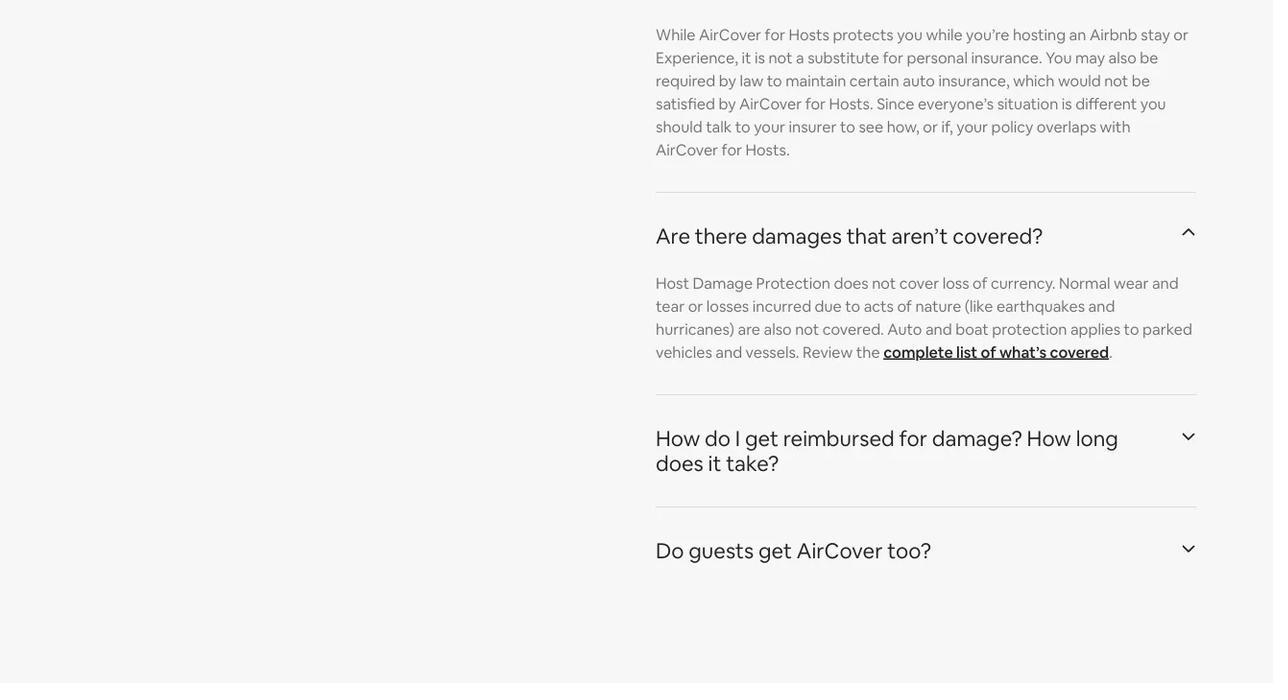 Task type: describe. For each thing, give the bounding box(es) containing it.
situation
[[997, 94, 1059, 114]]

what's
[[1000, 343, 1047, 363]]

get inside how do i get reimbursed for damage? how long does it take?
[[745, 426, 779, 453]]

for down 'talk'
[[722, 140, 742, 160]]

not up the acts
[[872, 274, 896, 294]]

1 vertical spatial get
[[759, 538, 792, 565]]

do
[[656, 538, 684, 565]]

and down the nature
[[926, 320, 952, 340]]

for inside how do i get reimbursed for damage? how long does it take?
[[899, 426, 928, 453]]

with
[[1100, 117, 1131, 137]]

while
[[656, 25, 696, 45]]

do guests get aircover too? button
[[656, 516, 1197, 587]]

do guests get aircover too?
[[656, 538, 932, 565]]

does inside how do i get reimbursed for damage? how long does it take?
[[656, 451, 704, 478]]

maintain
[[786, 71, 846, 91]]

too?
[[888, 538, 932, 565]]

substitute
[[808, 48, 880, 68]]

auto
[[888, 320, 922, 340]]

1 horizontal spatial is
[[1062, 94, 1072, 114]]

different
[[1076, 94, 1137, 114]]

talk
[[706, 117, 732, 137]]

hosting
[[1013, 25, 1066, 45]]

1 your from the left
[[754, 117, 786, 137]]

1 how from the left
[[656, 426, 700, 453]]

it inside while aircover for hosts protects you while you're hosting an airbnb stay or experience, it is not a substitute for personal insurance. you may also be required by law to maintain certain auto insurance, which would not be satisfied by aircover for hosts. since everyone's situation is different you should talk to your insurer to see how, or if, your policy overlaps with aircover for hosts.
[[742, 48, 751, 68]]

complete list of what's covered .
[[884, 343, 1113, 363]]

there
[[695, 223, 748, 250]]

stay
[[1141, 25, 1171, 45]]

insurer
[[789, 117, 837, 137]]

boat
[[956, 320, 989, 340]]

or inside host damage protection does not cover loss of currency. normal wear and tear or losses incurred due to acts of nature (like earthquakes and hurricanes) are also not covered. auto and boat protection applies to parked vehicles and vessels. review the
[[688, 297, 703, 317]]

aircover up experience, at right top
[[699, 25, 762, 45]]

hurricanes)
[[656, 320, 735, 340]]

since
[[877, 94, 915, 114]]

host
[[656, 274, 690, 294]]

0 vertical spatial of
[[973, 274, 988, 294]]

to right 'talk'
[[735, 117, 751, 137]]

wear
[[1114, 274, 1149, 294]]

currency.
[[991, 274, 1056, 294]]

complete list of what's covered link
[[884, 343, 1109, 363]]

if,
[[942, 117, 953, 137]]

protects
[[833, 25, 894, 45]]

losses
[[707, 297, 749, 317]]

0 vertical spatial be
[[1140, 48, 1159, 68]]

do
[[705, 426, 731, 453]]

while
[[926, 25, 963, 45]]

2 your from the left
[[957, 117, 988, 137]]

acts
[[864, 297, 894, 317]]

tear
[[656, 297, 685, 317]]

while aircover for hosts protects you while you're hosting an airbnb stay or experience, it is not a substitute for personal insurance. you may also be required by law to maintain certain auto insurance, which would not be satisfied by aircover for hosts. since everyone's situation is different you should talk to your insurer to see how, or if, your policy overlaps with aircover for hosts.
[[656, 25, 1189, 160]]

1 by from the top
[[719, 71, 737, 91]]

should
[[656, 117, 703, 137]]

reimbursed
[[783, 426, 895, 453]]

and right wear
[[1152, 274, 1179, 294]]

how do i get reimbursed for damage? how long does it take?
[[656, 426, 1119, 478]]

cover
[[900, 274, 939, 294]]

guests
[[689, 538, 754, 565]]

airbnb
[[1090, 25, 1138, 45]]

which
[[1013, 71, 1055, 91]]

certain
[[850, 71, 900, 91]]

insurance.
[[971, 48, 1043, 68]]

that
[[847, 223, 887, 250]]

1 horizontal spatial or
[[923, 117, 938, 137]]

1 vertical spatial be
[[1132, 71, 1150, 91]]

law
[[740, 71, 764, 91]]

nature
[[916, 297, 962, 317]]

required
[[656, 71, 716, 91]]

hosts
[[789, 25, 830, 45]]

(like
[[965, 297, 993, 317]]

experience,
[[656, 48, 738, 68]]

i
[[735, 426, 741, 453]]

policy
[[992, 117, 1034, 137]]



Task type: vqa. For each thing, say whether or not it's contained in the screenshot.
Add to wishlist: Home in Nuevo Arenal image
no



Task type: locate. For each thing, give the bounding box(es) containing it.
to left parked
[[1124, 320, 1140, 340]]

covered
[[1050, 343, 1109, 363]]

incurred
[[753, 297, 812, 317]]

complete
[[884, 343, 953, 363]]

1 horizontal spatial you
[[1141, 94, 1166, 114]]

your left the insurer
[[754, 117, 786, 137]]

personal
[[907, 48, 968, 68]]

1 vertical spatial also
[[764, 320, 792, 340]]

for up certain
[[883, 48, 904, 68]]

0 vertical spatial hosts.
[[829, 94, 874, 114]]

get right i
[[745, 426, 779, 453]]

0 vertical spatial it
[[742, 48, 751, 68]]

loss
[[943, 274, 970, 294]]

review
[[803, 343, 853, 363]]

be up different on the right top of page
[[1132, 71, 1150, 91]]

you
[[1046, 48, 1072, 68]]

are there damages that aren't covered? button
[[656, 201, 1197, 272]]

take?
[[726, 451, 779, 478]]

1 vertical spatial you
[[1141, 94, 1166, 114]]

it
[[742, 48, 751, 68], [708, 451, 722, 478]]

not up different on the right top of page
[[1105, 71, 1129, 91]]

is up overlaps
[[1062, 94, 1072, 114]]

1 vertical spatial by
[[719, 94, 736, 114]]

aircover down should
[[656, 140, 718, 160]]

1 vertical spatial or
[[923, 117, 938, 137]]

of right list
[[981, 343, 996, 363]]

are
[[738, 320, 761, 340]]

1 horizontal spatial does
[[834, 274, 869, 294]]

also inside while aircover for hosts protects you while you're hosting an airbnb stay or experience, it is not a substitute for personal insurance. you may also be required by law to maintain certain auto insurance, which would not be satisfied by aircover for hosts. since everyone's situation is different you should talk to your insurer to see how, or if, your policy overlaps with aircover for hosts.
[[1109, 48, 1137, 68]]

long
[[1076, 426, 1119, 453]]

or left if,
[[923, 117, 938, 137]]

2 vertical spatial of
[[981, 343, 996, 363]]

hosts. up see
[[829, 94, 874, 114]]

vessels.
[[746, 343, 800, 363]]

of up "(like"
[[973, 274, 988, 294]]

not
[[769, 48, 793, 68], [1105, 71, 1129, 91], [872, 274, 896, 294], [795, 320, 819, 340]]

to right law
[[767, 71, 782, 91]]

a
[[796, 48, 804, 68]]

also down "incurred"
[[764, 320, 792, 340]]

protection
[[756, 274, 831, 294]]

0 horizontal spatial does
[[656, 451, 704, 478]]

0 horizontal spatial how
[[656, 426, 700, 453]]

2 by from the top
[[719, 94, 736, 114]]

aircover down law
[[740, 94, 802, 114]]

be down "stay"
[[1140, 48, 1159, 68]]

1 vertical spatial is
[[1062, 94, 1072, 114]]

protection
[[992, 320, 1067, 340]]

of
[[973, 274, 988, 294], [897, 297, 912, 317], [981, 343, 996, 363]]

are
[[656, 223, 690, 250]]

hosts. down the insurer
[[746, 140, 790, 160]]

1 horizontal spatial hosts.
[[829, 94, 874, 114]]

everyone's
[[918, 94, 994, 114]]

may
[[1076, 48, 1105, 68]]

get
[[745, 426, 779, 453], [759, 538, 792, 565]]

not up review
[[795, 320, 819, 340]]

you right different on the right top of page
[[1141, 94, 1166, 114]]

0 horizontal spatial you
[[897, 25, 923, 45]]

how left do
[[656, 426, 700, 453]]

aircover inside dropdown button
[[797, 538, 883, 565]]

your right if,
[[957, 117, 988, 137]]

you're
[[966, 25, 1010, 45]]

2 horizontal spatial or
[[1174, 25, 1189, 45]]

0 horizontal spatial hosts.
[[746, 140, 790, 160]]

hosts.
[[829, 94, 874, 114], [746, 140, 790, 160]]

host damage protection does not cover loss of currency. normal wear and tear or losses incurred due to acts of nature (like earthquakes and hurricanes) are also not covered. auto and boat protection applies to parked vehicles and vessels. review the
[[656, 274, 1193, 363]]

it inside how do i get reimbursed for damage? how long does it take?
[[708, 451, 722, 478]]

due
[[815, 297, 842, 317]]

also down airbnb
[[1109, 48, 1137, 68]]

not left 'a'
[[769, 48, 793, 68]]

0 vertical spatial by
[[719, 71, 737, 91]]

or up hurricanes)
[[688, 297, 703, 317]]

1 vertical spatial it
[[708, 451, 722, 478]]

0 vertical spatial or
[[1174, 25, 1189, 45]]

is
[[755, 48, 765, 68], [1062, 94, 1072, 114]]

see
[[859, 117, 884, 137]]

for left the hosts on the top
[[765, 25, 786, 45]]

satisfied
[[656, 94, 715, 114]]

and up applies
[[1089, 297, 1115, 317]]

2 how from the left
[[1027, 426, 1072, 453]]

0 horizontal spatial it
[[708, 451, 722, 478]]

aircover
[[699, 25, 762, 45], [740, 94, 802, 114], [656, 140, 718, 160], [797, 538, 883, 565]]

of up auto
[[897, 297, 912, 317]]

is up law
[[755, 48, 765, 68]]

also inside host damage protection does not cover loss of currency. normal wear and tear or losses incurred due to acts of nature (like earthquakes and hurricanes) are also not covered. auto and boat protection applies to parked vehicles and vessels. review the
[[764, 320, 792, 340]]

0 horizontal spatial or
[[688, 297, 703, 317]]

also
[[1109, 48, 1137, 68], [764, 320, 792, 340]]

2 vertical spatial or
[[688, 297, 703, 317]]

for down maintain
[[805, 94, 826, 114]]

by up 'talk'
[[719, 94, 736, 114]]

you left while
[[897, 25, 923, 45]]

how
[[656, 426, 700, 453], [1027, 426, 1072, 453]]

to
[[767, 71, 782, 91], [735, 117, 751, 137], [840, 117, 856, 137], [845, 297, 861, 317], [1124, 320, 1140, 340]]

0 horizontal spatial also
[[764, 320, 792, 340]]

0 vertical spatial does
[[834, 274, 869, 294]]

to up covered.
[[845, 297, 861, 317]]

the
[[856, 343, 880, 363]]

earthquakes
[[997, 297, 1085, 317]]

0 vertical spatial you
[[897, 25, 923, 45]]

1 horizontal spatial how
[[1027, 426, 1072, 453]]

or
[[1174, 25, 1189, 45], [923, 117, 938, 137], [688, 297, 703, 317]]

applies
[[1071, 320, 1121, 340]]

aircover left too?
[[797, 538, 883, 565]]

would
[[1058, 71, 1101, 91]]

you
[[897, 25, 923, 45], [1141, 94, 1166, 114]]

insurance,
[[939, 71, 1010, 91]]

0 horizontal spatial your
[[754, 117, 786, 137]]

damage?
[[932, 426, 1023, 453]]

for left damage?
[[899, 426, 928, 453]]

be
[[1140, 48, 1159, 68], [1132, 71, 1150, 91]]

how do i get reimbursed for damage? how long does it take? button
[[656, 404, 1197, 500]]

1 vertical spatial hosts.
[[746, 140, 790, 160]]

to left see
[[840, 117, 856, 137]]

and down 'are'
[[716, 343, 742, 363]]

covered?
[[953, 223, 1043, 250]]

how left long
[[1027, 426, 1072, 453]]

damages
[[752, 223, 842, 250]]

damage
[[693, 274, 753, 294]]

0 horizontal spatial is
[[755, 48, 765, 68]]

by left law
[[719, 71, 737, 91]]

list
[[957, 343, 978, 363]]

vehicles
[[656, 343, 712, 363]]

1 horizontal spatial your
[[957, 117, 988, 137]]

an
[[1069, 25, 1087, 45]]

0 vertical spatial get
[[745, 426, 779, 453]]

get right guests
[[759, 538, 792, 565]]

for
[[765, 25, 786, 45], [883, 48, 904, 68], [805, 94, 826, 114], [722, 140, 742, 160], [899, 426, 928, 453]]

.
[[1109, 343, 1113, 363]]

covered.
[[823, 320, 884, 340]]

1 horizontal spatial also
[[1109, 48, 1137, 68]]

does
[[834, 274, 869, 294], [656, 451, 704, 478]]

or right "stay"
[[1174, 25, 1189, 45]]

overlaps
[[1037, 117, 1097, 137]]

it left i
[[708, 451, 722, 478]]

are there damages that aren't covered?
[[656, 223, 1043, 250]]

by
[[719, 71, 737, 91], [719, 94, 736, 114]]

1 horizontal spatial it
[[742, 48, 751, 68]]

normal
[[1059, 274, 1111, 294]]

parked
[[1143, 320, 1193, 340]]

0 vertical spatial also
[[1109, 48, 1137, 68]]

1 vertical spatial of
[[897, 297, 912, 317]]

it up law
[[742, 48, 751, 68]]

auto
[[903, 71, 935, 91]]

does up "due"
[[834, 274, 869, 294]]

does left do
[[656, 451, 704, 478]]

how,
[[887, 117, 920, 137]]

1 vertical spatial does
[[656, 451, 704, 478]]

0 vertical spatial is
[[755, 48, 765, 68]]

does inside host damage protection does not cover loss of currency. normal wear and tear or losses incurred due to acts of nature (like earthquakes and hurricanes) are also not covered. auto and boat protection applies to parked vehicles and vessels. review the
[[834, 274, 869, 294]]

aren't
[[892, 223, 948, 250]]



